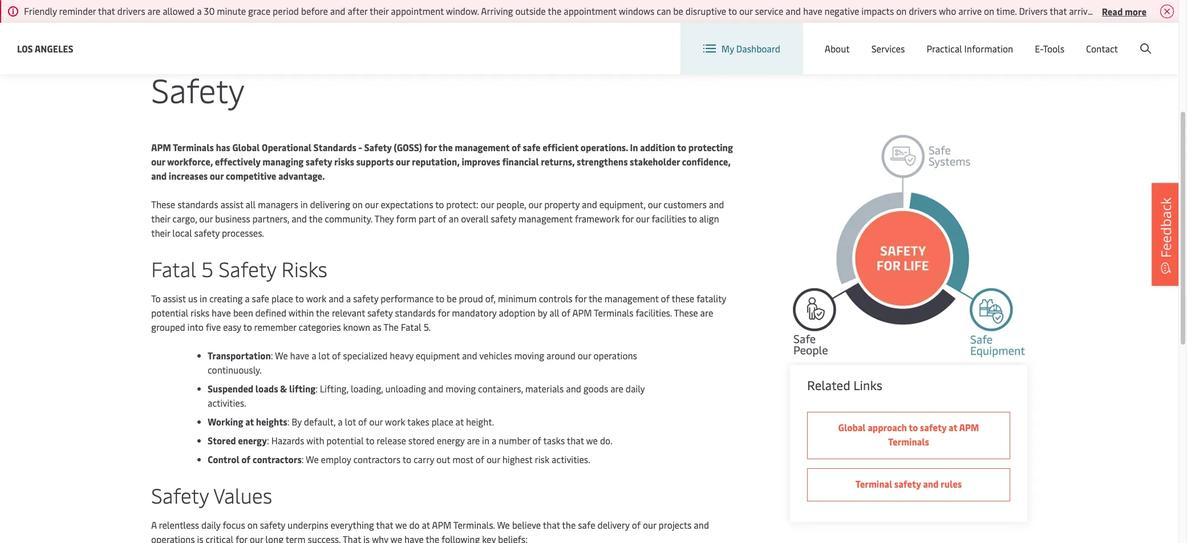 Task type: vqa. For each thing, say whether or not it's contained in the screenshot.
Fill 44 link
no



Task type: locate. For each thing, give the bounding box(es) containing it.
potential up grouped
[[151, 306, 188, 319]]

1 vertical spatial risks
[[191, 306, 210, 319]]

: left by
[[288, 416, 290, 428]]

: down remember
[[271, 349, 273, 362]]

and up relevant
[[329, 292, 344, 305]]

the
[[384, 321, 399, 333]]

management up facilities.
[[605, 292, 659, 305]]

1 vertical spatial lot
[[345, 416, 356, 428]]

equipment
[[416, 349, 460, 362]]

following
[[442, 533, 480, 543]]

advantage.
[[279, 170, 325, 182]]

in left delivering
[[301, 198, 308, 211]]

0 vertical spatial global
[[959, 33, 985, 46]]

a
[[151, 519, 157, 531]]

managers
[[258, 198, 298, 211]]

2 horizontal spatial safe
[[578, 519, 596, 531]]

grace
[[248, 5, 271, 17]]

2 horizontal spatial global
[[959, 33, 985, 46]]

2 horizontal spatial we
[[497, 519, 510, 531]]

windows
[[619, 5, 655, 17]]

2 horizontal spatial terminals
[[889, 436, 930, 448]]

of
[[512, 141, 521, 154], [438, 212, 447, 225], [661, 292, 670, 305], [562, 306, 571, 319], [332, 349, 341, 362], [358, 416, 367, 428], [533, 434, 542, 447], [242, 453, 251, 466], [476, 453, 485, 466], [632, 519, 641, 531]]

1 vertical spatial all
[[550, 306, 560, 319]]

0 vertical spatial activities.
[[208, 397, 246, 409]]

drivers left allowed
[[117, 5, 145, 17]]

0 horizontal spatial energy
[[238, 434, 267, 447]]

activities. down tasks on the bottom
[[552, 453, 591, 466]]

0 horizontal spatial lot
[[319, 349, 330, 362]]

1 vertical spatial operations
[[151, 533, 195, 543]]

0 vertical spatial these
[[151, 198, 175, 211]]

1 horizontal spatial lot
[[345, 416, 356, 428]]

and inside the a relentless daily focus on safety underpins everything that we do at apm terminals. we believe that the safe delivery of our projects and operations is critical for our long term success. that is why we have the following key beliefs:
[[694, 519, 710, 531]]

0 horizontal spatial daily
[[201, 519, 221, 531]]

safety right terminal
[[895, 478, 922, 490]]

we down "with"
[[306, 453, 319, 466]]

have inside ": we have a lot of specialized heavy equipment and vehicles moving around our operations continuously."
[[290, 349, 309, 362]]

and inside apm terminals has global operational standards - safety (goss) for the management of safe efficient operations. in addition to protecting our workforce, effectively managing safety risks supports our reputation, improves financial returns, strengthens stakeholder confidence, and increases our competitive advantage.
[[151, 170, 167, 182]]

our right around
[[578, 349, 592, 362]]

0 horizontal spatial fatal
[[151, 255, 196, 283]]

of inside these standards assist all managers in delivering on our expectations to protect: our people, our property and equipment, our customers and their cargo, our business partners, and the community. they form part of an overall safety management framework for our facilities to align their local safety processes.
[[438, 212, 447, 225]]

activities. inside : lifting, loading, unloading and moving containers, materials and goods are daily activities.
[[208, 397, 246, 409]]

of inside ": we have a lot of specialized heavy equipment and vehicles moving around our operations continuously."
[[332, 349, 341, 362]]

0 horizontal spatial potential
[[151, 306, 188, 319]]

2 vertical spatial safe
[[578, 519, 596, 531]]

apm inside to assist us in creating a safe place to work and a safety performance to be proud of, minimum controls for the management of these fatality potential risks have been defined within the relevant safety standards for mandatory adoption by all of apm terminals facilities. these are grouped into five easy to remember categories known as the fatal 5.
[[573, 306, 592, 319]]

we inside ": we have a lot of specialized heavy equipment and vehicles moving around our operations continuously."
[[275, 349, 288, 362]]

all
[[246, 198, 256, 211], [550, 306, 560, 319]]

of inside apm terminals has global operational standards - safety (goss) for the management of safe efficient operations. in addition to protecting our workforce, effectively managing safety risks supports our reputation, improves financial returns, strengthens stakeholder confidence, and increases our competitive advantage.
[[512, 141, 521, 154]]

appointment left windows
[[564, 5, 617, 17]]

height.
[[466, 416, 495, 428]]

0 horizontal spatial all
[[246, 198, 256, 211]]

1 vertical spatial fatal
[[401, 321, 422, 333]]

2 appointment from the left
[[564, 5, 617, 17]]

1 vertical spatial standards
[[395, 306, 436, 319]]

potential
[[151, 306, 188, 319], [327, 434, 364, 447]]

0 vertical spatial work
[[306, 292, 327, 305]]

loading,
[[351, 382, 383, 395]]

0 horizontal spatial appointment
[[391, 5, 444, 17]]

period
[[273, 5, 299, 17]]

fatal 5 safety risks
[[151, 255, 328, 283]]

of left an
[[438, 212, 447, 225]]

1 vertical spatial in
[[200, 292, 207, 305]]

1 horizontal spatial moving
[[514, 349, 545, 362]]

0 vertical spatial in
[[301, 198, 308, 211]]

fatal left 5
[[151, 255, 196, 283]]

los angeles link
[[17, 41, 73, 56]]

apm inside global approach to safety at apm terminals
[[960, 421, 980, 434]]

appointm
[[1149, 5, 1188, 17]]

risks inside apm terminals has global operational standards - safety (goss) for the management of safe efficient operations. in addition to protecting our workforce, effectively managing safety risks supports our reputation, improves financial returns, strengthens stakeholder confidence, and increases our competitive advantage.
[[335, 155, 354, 168]]

who
[[939, 5, 957, 17]]

to up part
[[436, 198, 444, 211]]

containers,
[[478, 382, 523, 395]]

to right approach
[[909, 421, 918, 434]]

performance
[[381, 292, 434, 305]]

to right addition
[[677, 141, 687, 154]]

have down "creating"
[[212, 306, 231, 319]]

place right takes
[[432, 416, 454, 428]]

: inside : lifting, loading, unloading and moving containers, materials and goods are daily activities.
[[316, 382, 318, 395]]

efficient
[[543, 141, 579, 154]]

and right projects on the right of page
[[694, 519, 710, 531]]

are down fatality at the bottom of page
[[701, 306, 714, 319]]

1 vertical spatial activities.
[[552, 453, 591, 466]]

moving left around
[[514, 349, 545, 362]]

the inside these standards assist all managers in delivering on our expectations to protect: our people, our property and equipment, our customers and their cargo, our business partners, and the community. they form part of an overall safety management framework for our facilities to align their local safety processes.
[[309, 212, 323, 225]]

terminals down approach
[[889, 436, 930, 448]]

1 vertical spatial management
[[519, 212, 573, 225]]

safety up relevant
[[353, 292, 379, 305]]

for inside the a relentless daily focus on safety underpins everything that we do at apm terminals. we believe that the safe delivery of our projects and operations is critical for our long term success. that is why we have the following key beliefs:
[[236, 533, 248, 543]]

our down effectively
[[210, 170, 224, 182]]

on up community.
[[353, 198, 363, 211]]

are right 'goods'
[[611, 382, 624, 395]]

we up beliefs:
[[497, 519, 510, 531]]

lot inside ": we have a lot of specialized heavy equipment and vehicles moving around our operations continuously."
[[319, 349, 330, 362]]

long
[[266, 533, 284, 543]]

1 horizontal spatial these
[[674, 306, 698, 319]]

safe up financial
[[523, 141, 541, 154]]

of left these
[[661, 292, 670, 305]]

that right believe
[[543, 519, 560, 531]]

to left proud at the bottom
[[436, 292, 445, 305]]

1 horizontal spatial appointment
[[564, 5, 617, 17]]

contractors down hazards
[[253, 453, 302, 466]]

have
[[804, 5, 823, 17], [212, 306, 231, 319], [290, 349, 309, 362], [405, 533, 424, 543]]

standards up the cargo,
[[178, 198, 218, 211]]

we inside the a relentless daily focus on safety underpins everything that we do at apm terminals. we believe that the safe delivery of our projects and operations is critical for our long term success. that is why we have the following key beliefs:
[[497, 519, 510, 531]]

menu
[[988, 33, 1011, 46]]

0 vertical spatial daily
[[626, 382, 645, 395]]

1 outside from the left
[[516, 5, 546, 17]]

terminals inside apm terminals has global operational standards - safety (goss) for the management of safe efficient operations. in addition to protecting our workforce, effectively managing safety risks supports our reputation, improves financial returns, strengthens stakeholder confidence, and increases our competitive advantage.
[[173, 141, 214, 154]]

our left 'highest'
[[487, 453, 500, 466]]

allowed
[[163, 5, 195, 17]]

facilities
[[652, 212, 687, 225]]

tasks
[[544, 434, 565, 447]]

1 horizontal spatial all
[[550, 306, 560, 319]]

energy
[[238, 434, 267, 447], [437, 434, 465, 447]]

all right by
[[550, 306, 560, 319]]

at right do at the bottom left of the page
[[422, 519, 430, 531]]

work inside to assist us in creating a safe place to work and a safety performance to be proud of, minimum controls for the management of these fatality potential risks have been defined within the relevant safety standards for mandatory adoption by all of apm terminals facilities. these are grouped into five easy to remember categories known as the fatal 5.
[[306, 292, 327, 305]]

1 horizontal spatial drivers
[[909, 5, 937, 17]]

0 vertical spatial risks
[[335, 155, 354, 168]]

risk
[[535, 453, 550, 466]]

terminal safety and rules link
[[808, 469, 1011, 502]]

at up rules
[[949, 421, 958, 434]]

of left tasks on the bottom
[[533, 434, 542, 447]]

outside right arriving
[[516, 5, 546, 17]]

2 horizontal spatial management
[[605, 292, 659, 305]]

1 vertical spatial moving
[[446, 382, 476, 395]]

standards inside these standards assist all managers in delivering on our expectations to protect: our people, our property and equipment, our customers and their cargo, our business partners, and the community. they form part of an overall safety management framework for our facilities to align their local safety processes.
[[178, 198, 218, 211]]

after
[[348, 5, 368, 17]]

a left 30 in the top of the page
[[197, 5, 202, 17]]

in down height.
[[482, 434, 490, 447]]

1 vertical spatial we
[[306, 453, 319, 466]]

safe up defined
[[252, 292, 269, 305]]

these inside to assist us in creating a safe place to work and a safety performance to be proud of, minimum controls for the management of these fatality potential risks have been defined within the relevant safety standards for mandatory adoption by all of apm terminals facilities. these are grouped into five easy to remember categories known as the fatal 5.
[[674, 306, 698, 319]]

that
[[343, 533, 361, 543]]

0 horizontal spatial activities.
[[208, 397, 246, 409]]

we down remember
[[275, 349, 288, 362]]

1 vertical spatial safe
[[252, 292, 269, 305]]

been
[[233, 306, 253, 319]]

links
[[854, 377, 883, 394]]

1 horizontal spatial assist
[[221, 198, 244, 211]]

these up the cargo,
[[151, 198, 175, 211]]

risks down standards
[[335, 155, 354, 168]]

approach
[[868, 421, 907, 434]]

1 horizontal spatial arrive
[[1070, 5, 1093, 17]]

lifting,
[[320, 382, 349, 395]]

1 horizontal spatial standards
[[395, 306, 436, 319]]

beliefs:
[[498, 533, 528, 543]]

lot right default,
[[345, 416, 356, 428]]

to down been on the left
[[243, 321, 252, 333]]

a down the categories
[[312, 349, 316, 362]]

assist inside to assist us in creating a safe place to work and a safety performance to be proud of, minimum controls for the management of these fatality potential risks have been defined within the relevant safety standards for mandatory adoption by all of apm terminals facilities. these are grouped into five easy to remember categories known as the fatal 5.
[[163, 292, 186, 305]]

for down equipment,
[[622, 212, 634, 225]]

all inside to assist us in creating a safe place to work and a safety performance to be proud of, minimum controls for the management of these fatality potential risks have been defined within the relevant safety standards for mandatory adoption by all of apm terminals facilities. these are grouped into five easy to remember categories known as the fatal 5.
[[550, 306, 560, 319]]

projects
[[659, 519, 692, 531]]

these
[[151, 198, 175, 211], [674, 306, 698, 319]]

heavy
[[390, 349, 414, 362]]

1 horizontal spatial energy
[[437, 434, 465, 447]]

safety inside the a relentless daily focus on safety underpins everything that we do at apm terminals. we believe that the safe delivery of our projects and operations is critical for our long term success. that is why we have the following key beliefs:
[[260, 519, 285, 531]]

have up lifting
[[290, 349, 309, 362]]

we left the do.
[[586, 434, 598, 447]]

their
[[370, 5, 389, 17], [1128, 5, 1147, 17], [151, 212, 170, 225], [151, 227, 170, 239]]

1 vertical spatial place
[[432, 416, 454, 428]]

1 vertical spatial these
[[674, 306, 698, 319]]

arrive right who
[[959, 5, 982, 17]]

of,
[[486, 292, 496, 305]]

1 drivers from the left
[[117, 5, 145, 17]]

read
[[1103, 5, 1123, 17]]

to inside global approach to safety at apm terminals
[[909, 421, 918, 434]]

to right 'disruptive'
[[729, 5, 737, 17]]

0 vertical spatial we
[[275, 349, 288, 362]]

1 horizontal spatial we
[[306, 453, 319, 466]]

0 horizontal spatial safe
[[252, 292, 269, 305]]

1 horizontal spatial daily
[[626, 382, 645, 395]]

2 outside from the left
[[1095, 5, 1126, 17]]

that right reminder
[[98, 5, 115, 17]]

outside up login / create account in the right of the page
[[1095, 5, 1126, 17]]

5
[[202, 255, 214, 283]]

1 horizontal spatial management
[[519, 212, 573, 225]]

equipment,
[[600, 198, 646, 211]]

0 horizontal spatial these
[[151, 198, 175, 211]]

at inside global approach to safety at apm terminals
[[949, 421, 958, 434]]

0 horizontal spatial is
[[197, 533, 204, 543]]

0 horizontal spatial terminals
[[173, 141, 214, 154]]

1 horizontal spatial global
[[839, 421, 866, 434]]

improves
[[462, 155, 500, 168]]

0 vertical spatial safe
[[523, 141, 541, 154]]

us
[[188, 292, 198, 305]]

la-online services image
[[0, 0, 1179, 26]]

drivers
[[1020, 5, 1048, 17]]

assist
[[221, 198, 244, 211], [163, 292, 186, 305]]

login / create account link
[[1044, 23, 1158, 57]]

safe inside the a relentless daily focus on safety underpins everything that we do at apm terminals. we believe that the safe delivery of our projects and operations is critical for our long term success. that is why we have the following key beliefs:
[[578, 519, 596, 531]]

place
[[272, 292, 293, 305], [432, 416, 454, 428]]

processes.
[[222, 227, 264, 239]]

0 vertical spatial all
[[246, 198, 256, 211]]

for down "focus"
[[236, 533, 248, 543]]

have inside to assist us in creating a safe place to work and a safety performance to be proud of, minimum controls for the management of these fatality potential risks have been defined within the relevant safety standards for mandatory adoption by all of apm terminals facilities. these are grouped into five easy to remember categories known as the fatal 5.
[[212, 306, 231, 319]]

assist inside these standards assist all managers in delivering on our expectations to protect: our people, our property and equipment, our customers and their cargo, our business partners, and the community. they form part of an overall safety management framework for our facilities to align their local safety processes.
[[221, 198, 244, 211]]

1 horizontal spatial activities.
[[552, 453, 591, 466]]

safe inside to assist us in creating a safe place to work and a safety performance to be proud of, minimum controls for the management of these fatality potential risks have been defined within the relevant safety standards for mandatory adoption by all of apm terminals facilities. these are grouped into five easy to remember categories known as the fatal 5.
[[252, 292, 269, 305]]

default,
[[304, 416, 336, 428]]

0 horizontal spatial place
[[272, 292, 293, 305]]

service
[[755, 5, 784, 17]]

0 horizontal spatial in
[[200, 292, 207, 305]]

safety right approach
[[921, 421, 947, 434]]

on right "focus"
[[248, 519, 258, 531]]

of right delivery
[[632, 519, 641, 531]]

stored energy : hazards with potential to release stored energy are in a number of tasks that we do.
[[208, 434, 613, 447]]

employ
[[321, 453, 351, 466]]

community.
[[325, 212, 373, 225]]

2 vertical spatial global
[[839, 421, 866, 434]]

work up release
[[385, 416, 405, 428]]

daily right 'goods'
[[626, 382, 645, 395]]

fatal left 5.
[[401, 321, 422, 333]]

are inside to assist us in creating a safe place to work and a safety performance to be proud of, minimum controls for the management of these fatality potential risks have been defined within the relevant safety standards for mandatory adoption by all of apm terminals facilities. these are grouped into five easy to remember categories known as the fatal 5.
[[701, 306, 714, 319]]

1 vertical spatial be
[[447, 292, 457, 305]]

2 vertical spatial management
[[605, 292, 659, 305]]

terminals left facilities.
[[594, 306, 634, 319]]

management up improves
[[455, 141, 510, 154]]

switch location
[[858, 33, 923, 46]]

2 vertical spatial terminals
[[889, 436, 930, 448]]

/
[[1089, 33, 1093, 46]]

a right default,
[[338, 416, 343, 428]]

key
[[482, 533, 496, 543]]

daily inside : lifting, loading, unloading and moving containers, materials and goods are daily activities.
[[626, 382, 645, 395]]

0 horizontal spatial be
[[447, 292, 457, 305]]

1 energy from the left
[[238, 434, 267, 447]]

work
[[306, 292, 327, 305], [385, 416, 405, 428]]

our
[[740, 5, 753, 17], [151, 155, 165, 168], [396, 155, 410, 168], [210, 170, 224, 182], [365, 198, 379, 211], [481, 198, 495, 211], [529, 198, 542, 211], [648, 198, 662, 211], [199, 212, 213, 225], [636, 212, 650, 225], [578, 349, 592, 362], [369, 416, 383, 428], [487, 453, 500, 466], [643, 519, 657, 531], [250, 533, 263, 543]]

0 horizontal spatial assist
[[163, 292, 186, 305]]

into
[[188, 321, 204, 333]]

terminals inside global approach to safety at apm terminals
[[889, 436, 930, 448]]

global inside global menu button
[[959, 33, 985, 46]]

strengthens
[[577, 155, 628, 168]]

1 horizontal spatial in
[[301, 198, 308, 211]]

our right the people, at left
[[529, 198, 542, 211]]

0 horizontal spatial management
[[455, 141, 510, 154]]

my
[[722, 42, 735, 55]]

moving up height.
[[446, 382, 476, 395]]

working
[[208, 416, 243, 428]]

1 horizontal spatial place
[[432, 416, 454, 428]]

1 vertical spatial work
[[385, 416, 405, 428]]

1 vertical spatial assist
[[163, 292, 186, 305]]

risks up into
[[191, 306, 210, 319]]

0 vertical spatial place
[[272, 292, 293, 305]]

1 horizontal spatial safe
[[523, 141, 541, 154]]

daily
[[626, 382, 645, 395], [201, 519, 221, 531]]

energy up out
[[437, 434, 465, 447]]

management inside these standards assist all managers in delivering on our expectations to protect: our people, our property and equipment, our customers and their cargo, our business partners, and the community. they form part of an overall safety management framework for our facilities to align their local safety processes.
[[519, 212, 573, 225]]

at inside the a relentless daily focus on safety underpins everything that we do at apm terminals. we believe that the safe delivery of our projects and operations is critical for our long term success. that is why we have the following key beliefs:
[[422, 519, 430, 531]]

highest
[[503, 453, 533, 466]]

about button
[[825, 23, 850, 74]]

2 horizontal spatial in
[[482, 434, 490, 447]]

a up been on the left
[[245, 292, 250, 305]]

activities. down suspended
[[208, 397, 246, 409]]

1 vertical spatial global
[[232, 141, 260, 154]]

be right can
[[674, 5, 684, 17]]

contact button
[[1087, 23, 1119, 74]]

arrive
[[959, 5, 982, 17], [1070, 5, 1093, 17]]

los angeles
[[17, 42, 73, 55]]

0 vertical spatial lot
[[319, 349, 330, 362]]

0 horizontal spatial arrive
[[959, 5, 982, 17]]

risks inside to assist us in creating a safe place to work and a safety performance to be proud of, minimum controls for the management of these fatality potential risks have been defined within the relevant safety standards for mandatory adoption by all of apm terminals facilities. these are grouped into five easy to remember categories known as the fatal 5.
[[191, 306, 210, 319]]

on inside these standards assist all managers in delivering on our expectations to protect: our people, our property and equipment, our customers and their cargo, our business partners, and the community. they form part of an overall safety management framework for our facilities to align their local safety processes.
[[353, 198, 363, 211]]

practical information
[[927, 42, 1014, 55]]

potential down working at heights : by default, a lot of our work takes place at height.
[[327, 434, 364, 447]]

1 vertical spatial daily
[[201, 519, 221, 531]]

appointment left window.
[[391, 5, 444, 17]]

0 vertical spatial standards
[[178, 198, 218, 211]]

0 vertical spatial potential
[[151, 306, 188, 319]]

0 horizontal spatial contractors
[[253, 453, 302, 466]]

0 vertical spatial management
[[455, 141, 510, 154]]

0 vertical spatial terminals
[[173, 141, 214, 154]]

0 vertical spatial operations
[[594, 349, 638, 362]]

1 horizontal spatial fatal
[[401, 321, 422, 333]]

have down do at the bottom left of the page
[[405, 533, 424, 543]]

my dashboard
[[722, 42, 781, 55]]

global for global menu
[[959, 33, 985, 46]]

our left long
[[250, 533, 263, 543]]

1 vertical spatial we
[[396, 519, 407, 531]]

safety inside apm terminals has global operational standards - safety (goss) for the management of safe efficient operations. in addition to protecting our workforce, effectively managing safety risks supports our reputation, improves financial returns, strengthens stakeholder confidence, and increases our competitive advantage.
[[364, 141, 392, 154]]

has
[[216, 141, 230, 154]]

0 horizontal spatial risks
[[191, 306, 210, 319]]

property
[[545, 198, 580, 211]]

we left do at the bottom left of the page
[[396, 519, 407, 531]]

1 horizontal spatial is
[[364, 533, 370, 543]]

0 vertical spatial be
[[674, 5, 684, 17]]

0 horizontal spatial drivers
[[117, 5, 145, 17]]

1 arrive from the left
[[959, 5, 982, 17]]

goods
[[584, 382, 609, 395]]

0 vertical spatial assist
[[221, 198, 244, 211]]

our left service
[[740, 5, 753, 17]]

2 contractors from the left
[[354, 453, 401, 466]]

1 horizontal spatial terminals
[[594, 306, 634, 319]]

friendly reminder that drivers are allowed a 30 minute grace period before and after their appointment window. arriving outside the appointment windows can be disruptive to our service and have negative impacts on drivers who arrive on time. drivers that arrive outside their appointm
[[24, 5, 1188, 17]]

in right us
[[200, 292, 207, 305]]

local
[[173, 227, 192, 239]]

risks
[[335, 155, 354, 168], [191, 306, 210, 319]]

these inside these standards assist all managers in delivering on our expectations to protect: our people, our property and equipment, our customers and their cargo, our business partners, and the community. they form part of an overall safety management framework for our facilities to align their local safety processes.
[[151, 198, 175, 211]]

1 vertical spatial terminals
[[594, 306, 634, 319]]

operations up 'goods'
[[594, 349, 638, 362]]

underpins
[[288, 519, 329, 531]]

0 horizontal spatial moving
[[446, 382, 476, 395]]

global inside global approach to safety at apm terminals
[[839, 421, 866, 434]]

0 horizontal spatial outside
[[516, 5, 546, 17]]

2 vertical spatial we
[[391, 533, 402, 543]]

safety up long
[[260, 519, 285, 531]]

creating
[[209, 292, 243, 305]]

of down controls
[[562, 306, 571, 319]]

for
[[424, 141, 437, 154], [622, 212, 634, 225], [575, 292, 587, 305], [438, 306, 450, 319], [236, 533, 248, 543]]

0 horizontal spatial standards
[[178, 198, 218, 211]]

1 horizontal spatial risks
[[335, 155, 354, 168]]

1 horizontal spatial potential
[[327, 434, 364, 447]]

safety inside apm terminals has global operational standards - safety (goss) for the management of safe efficient operations. in addition to protecting our workforce, effectively managing safety risks supports our reputation, improves financial returns, strengthens stakeholder confidence, and increases our competitive advantage.
[[306, 155, 332, 168]]



Task type: describe. For each thing, give the bounding box(es) containing it.
in inside to assist us in creating a safe place to work and a safety performance to be proud of, minimum controls for the management of these fatality potential risks have been defined within the relevant safety standards for mandatory adoption by all of apm terminals facilities. these are grouped into five easy to remember categories known as the fatal 5.
[[200, 292, 207, 305]]

2 drivers from the left
[[909, 5, 937, 17]]

2 is from the left
[[364, 533, 370, 543]]

of right control
[[242, 453, 251, 466]]

e-tools button
[[1035, 23, 1065, 74]]

0 vertical spatial fatal
[[151, 255, 196, 283]]

and left rules
[[924, 478, 939, 490]]

management inside to assist us in creating a safe place to work and a safety performance to be proud of, minimum controls for the management of these fatality potential risks have been defined within the relevant safety standards for mandatory adoption by all of apm terminals facilities. these are grouped into five easy to remember categories known as the fatal 5.
[[605, 292, 659, 305]]

have inside the a relentless daily focus on safety underpins everything that we do at apm terminals. we believe that the safe delivery of our projects and operations is critical for our long term success. that is why we have the following key beliefs:
[[405, 533, 424, 543]]

my dashboard button
[[704, 23, 781, 74]]

materials
[[526, 382, 564, 395]]

more
[[1125, 5, 1147, 17]]

our up facilities
[[648, 198, 662, 211]]

on right impacts at the right top of page
[[897, 5, 907, 17]]

our down (goss)
[[396, 155, 410, 168]]

to inside apm terminals has global operational standards - safety (goss) for the management of safe efficient operations. in addition to protecting our workforce, effectively managing safety risks supports our reputation, improves financial returns, strengthens stakeholder confidence, and increases our competitive advantage.
[[677, 141, 687, 154]]

and down managers
[[292, 212, 307, 225]]

safety inside global approach to safety at apm terminals
[[921, 421, 947, 434]]

and up align
[[709, 198, 725, 211]]

global approach to safety at apm terminals link
[[808, 412, 1011, 460]]

2 arrive from the left
[[1070, 5, 1093, 17]]

and down ": we have a lot of specialized heavy equipment and vehicles moving around our operations continuously."
[[428, 382, 444, 395]]

and right service
[[786, 5, 801, 17]]

critical
[[206, 533, 234, 543]]

tools
[[1044, 42, 1065, 55]]

be inside to assist us in creating a safe place to work and a safety performance to be proud of, minimum controls for the management of these fatality potential risks have been defined within the relevant safety standards for mandatory adoption by all of apm terminals facilities. these are grouped into five easy to remember categories known as the fatal 5.
[[447, 292, 457, 305]]

cargo,
[[173, 212, 197, 225]]

success.
[[308, 533, 341, 543]]

mandatory
[[452, 306, 497, 319]]

place inside to assist us in creating a safe place to work and a safety performance to be proud of, minimum controls for the management of these fatality potential risks have been defined within the relevant safety standards for mandatory adoption by all of apm terminals facilities. these are grouped into five easy to remember categories known as the fatal 5.
[[272, 292, 293, 305]]

apm terminals has global operational standards - safety (goss) for the management of safe efficient operations. in addition to protecting our workforce, effectively managing safety risks supports our reputation, improves financial returns, strengthens stakeholder confidence, and increases our competitive advantage.
[[151, 141, 733, 182]]

these
[[672, 292, 695, 305]]

potential inside to assist us in creating a safe place to work and a safety performance to be proud of, minimum controls for the management of these fatality potential risks have been defined within the relevant safety standards for mandatory adoption by all of apm terminals facilities. these are grouped into five easy to remember categories known as the fatal 5.
[[151, 306, 188, 319]]

negative
[[825, 5, 860, 17]]

as
[[373, 321, 382, 333]]

feedback button
[[1152, 183, 1181, 286]]

(goss)
[[394, 141, 422, 154]]

daily inside the a relentless daily focus on safety underpins everything that we do at apm terminals. we believe that the safe delivery of our projects and operations is critical for our long term success. that is why we have the following key beliefs:
[[201, 519, 221, 531]]

our left workforce,
[[151, 155, 165, 168]]

terminal
[[856, 478, 893, 490]]

safety values
[[151, 481, 278, 509]]

fatal inside to assist us in creating a safe place to work and a safety performance to be proud of, minimum controls for the management of these fatality potential risks have been defined within the relevant safety standards for mandatory adoption by all of apm terminals facilities. these are grouped into five easy to remember categories known as the fatal 5.
[[401, 321, 422, 333]]

time.
[[997, 5, 1017, 17]]

our right the cargo,
[[199, 212, 213, 225]]

financial
[[503, 155, 539, 168]]

these standards assist all managers in delivering on our expectations to protect: our people, our property and equipment, our customers and their cargo, our business partners, and the community. they form part of an overall safety management framework for our facilities to align their local safety processes.
[[151, 198, 725, 239]]

operations inside the a relentless daily focus on safety underpins everything that we do at apm terminals. we believe that the safe delivery of our projects and operations is critical for our long term success. that is why we have the following key beliefs:
[[151, 533, 195, 543]]

overall
[[461, 212, 489, 225]]

in inside these standards assist all managers in delivering on our expectations to protect: our people, our property and equipment, our customers and their cargo, our business partners, and the community. they form part of an overall safety management framework for our facilities to align their local safety processes.
[[301, 198, 308, 211]]

and left the after at the top left of page
[[330, 5, 346, 17]]

our up they in the top of the page
[[365, 198, 379, 211]]

: down heights at the bottom left
[[267, 434, 269, 447]]

minimum
[[498, 292, 537, 305]]

0 vertical spatial we
[[586, 434, 598, 447]]

a up relevant
[[346, 292, 351, 305]]

moving inside : lifting, loading, unloading and moving containers, materials and goods are daily activities.
[[446, 382, 476, 395]]

that right tasks on the bottom
[[567, 434, 584, 447]]

2 energy from the left
[[437, 434, 465, 447]]

the inside apm terminals has global operational standards - safety (goss) for the management of safe efficient operations. in addition to protecting our workforce, effectively managing safety risks supports our reputation, improves financial returns, strengthens stakeholder confidence, and increases our competitive advantage.
[[439, 141, 453, 154]]

can
[[657, 5, 671, 17]]

believe
[[512, 519, 541, 531]]

suspended loads & lifting
[[208, 382, 316, 395]]

our up release
[[369, 416, 383, 428]]

our up overall
[[481, 198, 495, 211]]

terminals.
[[454, 519, 495, 531]]

on left time.
[[985, 5, 995, 17]]

do
[[409, 519, 420, 531]]

relevant
[[332, 306, 365, 319]]

e-
[[1035, 42, 1044, 55]]

rules
[[941, 478, 962, 490]]

and up framework
[[582, 198, 597, 211]]

global for global approach to safety at apm terminals
[[839, 421, 866, 434]]

addition
[[640, 141, 676, 154]]

feedback
[[1157, 197, 1176, 258]]

1 appointment from the left
[[391, 5, 444, 17]]

part
[[419, 212, 436, 225]]

heights
[[256, 416, 288, 428]]

1 contractors from the left
[[253, 453, 302, 466]]

moving inside ": we have a lot of specialized heavy equipment and vehicles moving around our operations continuously."
[[514, 349, 545, 362]]

are left allowed
[[148, 5, 161, 17]]

safety right local
[[194, 227, 220, 239]]

our left projects on the right of page
[[643, 519, 657, 531]]

global menu
[[959, 33, 1011, 46]]

to down customers
[[689, 212, 697, 225]]

customers
[[664, 198, 707, 211]]

close alert image
[[1161, 5, 1175, 18]]

standards inside to assist us in creating a safe place to work and a safety performance to be proud of, minimum controls for the management of these fatality potential risks have been defined within the relevant safety standards for mandatory adoption by all of apm terminals facilities. these are grouped into five easy to remember categories known as the fatal 5.
[[395, 306, 436, 319]]

on inside the a relentless daily focus on safety underpins everything that we do at apm terminals. we believe that the safe delivery of our projects and operations is critical for our long term success. that is why we have the following key beliefs:
[[248, 519, 258, 531]]

friendly
[[24, 5, 57, 17]]

in
[[630, 141, 638, 154]]

fatality
[[697, 292, 727, 305]]

they
[[375, 212, 394, 225]]

are down height.
[[467, 434, 480, 447]]

our down equipment,
[[636, 212, 650, 225]]

by
[[538, 306, 548, 319]]

term
[[286, 533, 306, 543]]

do.
[[600, 434, 613, 447]]

partners,
[[253, 212, 290, 225]]

loads
[[256, 382, 278, 395]]

5.
[[424, 321, 431, 333]]

delivering
[[310, 198, 350, 211]]

safety up as in the bottom of the page
[[368, 306, 393, 319]]

that right drivers
[[1050, 5, 1067, 17]]

operational
[[262, 141, 312, 154]]

for inside apm terminals has global operational standards - safety (goss) for the management of safe efficient operations. in addition to protecting our workforce, effectively managing safety risks supports our reputation, improves financial returns, strengthens stakeholder confidence, and increases our competitive advantage.
[[424, 141, 437, 154]]

protecting
[[689, 141, 733, 154]]

stakeholder
[[630, 155, 680, 168]]

vehicles
[[480, 349, 512, 362]]

read more button
[[1103, 4, 1147, 18]]

switch
[[858, 33, 885, 46]]

for left mandatory
[[438, 306, 450, 319]]

at left heights at the bottom left
[[245, 416, 254, 428]]

: down hazards
[[302, 453, 304, 466]]

everything
[[331, 519, 374, 531]]

effectively
[[215, 155, 261, 168]]

proud
[[459, 292, 483, 305]]

their right the after at the top left of page
[[370, 5, 389, 17]]

information
[[965, 42, 1014, 55]]

form
[[396, 212, 417, 225]]

safety down the people, at left
[[491, 212, 517, 225]]

expectations
[[381, 198, 433, 211]]

services button
[[872, 23, 905, 74]]

1 vertical spatial potential
[[327, 434, 364, 447]]

1 is from the left
[[197, 533, 204, 543]]

of inside the a relentless daily focus on safety underpins everything that we do at apm terminals. we believe that the safe delivery of our projects and operations is critical for our long term success. that is why we have the following key beliefs:
[[632, 519, 641, 531]]

their left the cargo,
[[151, 212, 170, 225]]

: lifting, loading, unloading and moving containers, materials and goods are daily activities.
[[208, 382, 645, 409]]

competitive
[[226, 170, 276, 182]]

a left number
[[492, 434, 497, 447]]

dashboard
[[737, 42, 781, 55]]

of right most
[[476, 453, 485, 466]]

release
[[377, 434, 406, 447]]

business
[[215, 212, 250, 225]]

terminals inside to assist us in creating a safe place to work and a safety performance to be proud of, minimum controls for the management of these fatality potential risks have been defined within the relevant safety standards for mandatory adoption by all of apm terminals facilities. these are grouped into five easy to remember categories known as the fatal 5.
[[594, 306, 634, 319]]

relentless
[[159, 519, 199, 531]]

safe inside apm terminals has global operational standards - safety (goss) for the management of safe efficient operations. in addition to protecting our workforce, effectively managing safety risks supports our reputation, improves financial returns, strengthens stakeholder confidence, and increases our competitive advantage.
[[523, 141, 541, 154]]

to left carry
[[403, 453, 412, 466]]

and inside to assist us in creating a safe place to work and a safety performance to be proud of, minimum controls for the management of these fatality potential risks have been defined within the relevant safety standards for mandatory adoption by all of apm terminals facilities. these are grouped into five easy to remember categories known as the fatal 5.
[[329, 292, 344, 305]]

have left negative
[[804, 5, 823, 17]]

operations inside ": we have a lot of specialized heavy equipment and vehicles moving around our operations continuously."
[[594, 349, 638, 362]]

1 horizontal spatial be
[[674, 5, 684, 17]]

to assist us in creating a safe place to work and a safety performance to be proud of, minimum controls for the management of these fatality potential risks have been defined within the relevant safety standards for mandatory adoption by all of apm terminals facilities. these are grouped into five easy to remember categories known as the fatal 5.
[[151, 292, 727, 333]]

practical
[[927, 42, 963, 55]]

their left local
[[151, 227, 170, 239]]

align
[[700, 212, 719, 225]]

to left release
[[366, 434, 375, 447]]

apm terminals approach to safety image
[[791, 132, 1028, 362]]

for right controls
[[575, 292, 587, 305]]

at left height.
[[456, 416, 464, 428]]

defined
[[255, 306, 287, 319]]

and left 'goods'
[[566, 382, 582, 395]]

delivery
[[598, 519, 630, 531]]

remember
[[254, 321, 297, 333]]

reminder
[[59, 5, 96, 17]]

increases
[[169, 170, 208, 182]]

control
[[208, 453, 240, 466]]

apm inside apm terminals has global operational standards - safety (goss) for the management of safe efficient operations. in addition to protecting our workforce, effectively managing safety risks supports our reputation, improves financial returns, strengthens stakeholder confidence, and increases our competitive advantage.
[[151, 141, 171, 154]]

working at heights : by default, a lot of our work takes place at height.
[[208, 416, 495, 428]]

their right read
[[1128, 5, 1147, 17]]

global menu button
[[934, 23, 1022, 57]]

control of contractors : we employ contractors to carry out most of our highest risk activities.
[[208, 453, 591, 466]]

apm inside the a relentless daily focus on safety underpins everything that we do at apm terminals. we believe that the safe delivery of our projects and operations is critical for our long term success. that is why we have the following key beliefs:
[[432, 519, 452, 531]]

that up why
[[376, 519, 393, 531]]

of down loading,
[[358, 416, 367, 428]]

number
[[499, 434, 531, 447]]

management inside apm terminals has global operational standards - safety (goss) for the management of safe efficient operations. in addition to protecting our workforce, effectively managing safety risks supports our reputation, improves financial returns, strengthens stakeholder confidence, and increases our competitive advantage.
[[455, 141, 510, 154]]

framework
[[575, 212, 620, 225]]

transportation
[[208, 349, 271, 362]]

to up within on the left
[[295, 292, 304, 305]]

facilities.
[[636, 306, 672, 319]]

and inside ": we have a lot of specialized heavy equipment and vehicles moving around our operations continuously."
[[462, 349, 478, 362]]

1 horizontal spatial work
[[385, 416, 405, 428]]

a inside ": we have a lot of specialized heavy equipment and vehicles moving around our operations continuously."
[[312, 349, 316, 362]]

our inside ": we have a lot of specialized heavy equipment and vehicles moving around our operations continuously."
[[578, 349, 592, 362]]

global inside apm terminals has global operational standards - safety (goss) for the management of safe efficient operations. in addition to protecting our workforce, effectively managing safety risks supports our reputation, improves financial returns, strengthens stakeholder confidence, and increases our competitive advantage.
[[232, 141, 260, 154]]

all inside these standards assist all managers in delivering on our expectations to protect: our people, our property and equipment, our customers and their cargo, our business partners, and the community. they form part of an overall safety management framework for our facilities to align their local safety processes.
[[246, 198, 256, 211]]

are inside : lifting, loading, unloading and moving containers, materials and goods are daily activities.
[[611, 382, 624, 395]]

by
[[292, 416, 302, 428]]

for inside these standards assist all managers in delivering on our expectations to protect: our people, our property and equipment, our customers and their cargo, our business partners, and the community. they form part of an overall safety management framework for our facilities to align their local safety processes.
[[622, 212, 634, 225]]

focus
[[223, 519, 245, 531]]

: inside ": we have a lot of specialized heavy equipment and vehicles moving around our operations continuously."
[[271, 349, 273, 362]]



